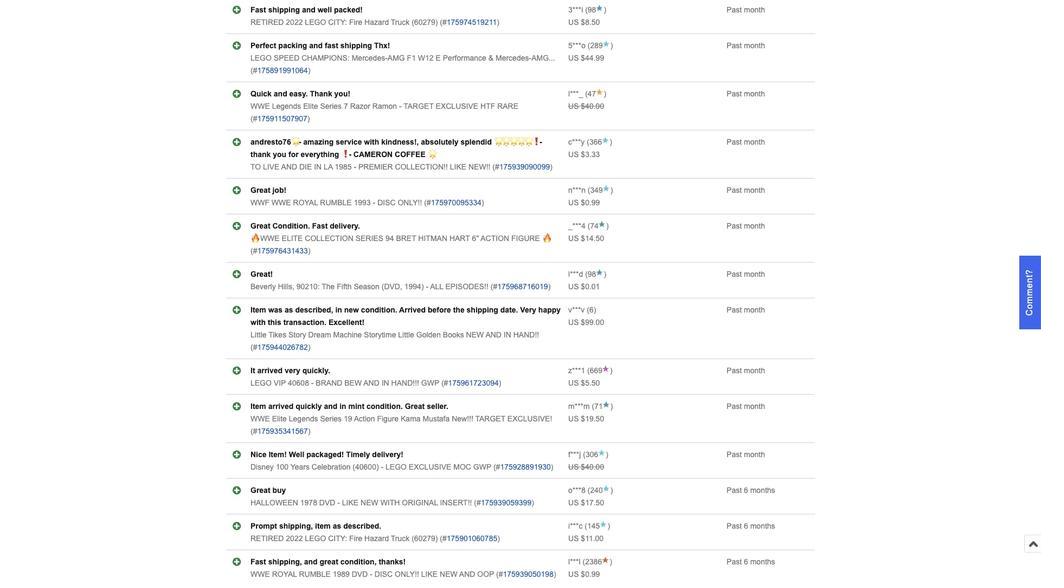 Task type: vqa. For each thing, say whether or not it's contained in the screenshot.
new in the bottom of the page
yes



Task type: describe. For each thing, give the bounding box(es) containing it.
( 306
[[581, 451, 598, 459]]

289
[[590, 41, 603, 50]]

and inside it arrived very quickly. lego vip 40608 - brand bew and in hand!!!  gwp (# 175961723094 )
[[363, 379, 379, 387]]

us for m***m
[[568, 415, 579, 423]]

( for l***_
[[585, 90, 588, 98]]

us $40.00 for 47
[[568, 102, 604, 110]]

175911507907 link
[[257, 115, 307, 123]]

you!
[[334, 90, 350, 98]]

175944026782
[[257, 343, 308, 352]]

us for l***_
[[568, 102, 579, 110]]

premier
[[358, 163, 393, 171]]

job!
[[272, 186, 286, 194]]

40608
[[288, 379, 309, 387]]

great!
[[250, 270, 273, 279]]

1985
[[335, 163, 352, 171]]

) inside fast shipping and well  packed! retired 2022 lego city: fire hazard truck (60279) (# 175974519211 )
[[497, 18, 499, 26]]

175911507907
[[257, 115, 307, 123]]

coffee
[[395, 150, 426, 159]]

original
[[402, 499, 438, 507]]

$17.50
[[581, 499, 604, 507]]

thank
[[250, 150, 271, 159]]

8 month from the top
[[744, 306, 765, 314]]

halloween
[[250, 499, 298, 507]]

(# inside great job! wwf wwe royal rumble 1993 - disc only!! (# 175970095334 )
[[424, 199, 431, 207]]

l***_
[[568, 90, 583, 98]]

) inside the fast shipping,  and great condition,  thanks! wwe royal rumble 1989 dvd - disc only!!  like new and oop (# 175939050198 )
[[554, 570, 556, 579]]

n***n
[[568, 186, 586, 194]]

figure
[[511, 234, 540, 243]]

wwe inside the wwe legends elite series 7 razor ramon - target exclusive htf rare (#
[[250, 102, 270, 110]]

) inside it arrived very quickly. lego vip 40608 - brand bew and in hand!!!  gwp (# 175961723094 )
[[499, 379, 501, 387]]

disc inside great job! wwf wwe royal rumble 1993 - disc only!! (# 175970095334 )
[[377, 199, 396, 207]]

) inside prompt shipping, item as described. retired 2022 lego city: fire hazard truck (60279) (# 175901060785 )
[[497, 535, 500, 543]]

royal inside the fast shipping,  and great condition,  thanks! wwe royal rumble 1989 dvd - disc only!!  like new and oop (# 175939050198 )
[[272, 570, 297, 579]]

action
[[354, 415, 375, 423]]

feedback left by buyer. element for 175968716019
[[568, 270, 583, 279]]

lego inside nice item! well packaged! timely delivery! disney 100 years celebration (40600) - lego exclusive moc gwp (# 175928891930 )
[[386, 463, 407, 472]]

lego inside prompt shipping, item as described. retired 2022 lego city: fire hazard truck (60279) (# 175901060785 )
[[305, 535, 326, 543]]

with inside andresto76🌟- amazing service with kindness!, absolutely splendid 🌟🌟🌟🌟🌟❗- thank you for everything ❗- cameron coffee 🌟 to live and die in la 1985 - premier collection!! like new!! (# 175939090099 )
[[364, 138, 379, 146]]

8 past from the top
[[727, 306, 742, 314]]

- inside it arrived very quickly. lego vip 40608 - brand bew and in hand!!!  gwp (# 175961723094 )
[[311, 379, 314, 387]]

175891991064 link
[[257, 66, 308, 75]]

in for little tikes story dream machine storytime little golden books new and in hand!! (#
[[504, 331, 511, 339]]

past month for l***_
[[727, 90, 765, 98]]

🌟
[[428, 150, 435, 159]]

(# inside 🔥 wwe elite collection series 94 bret hitman hart 6" action figure 🔥 (#
[[250, 247, 257, 255]]

seller.
[[427, 402, 448, 411]]

condition,
[[340, 558, 377, 566]]

past month element for 5***o
[[727, 41, 765, 50]]

gwp inside nice item! well packaged! timely delivery! disney 100 years celebration (40600) - lego exclusive moc gwp (# 175928891930 )
[[473, 463, 491, 472]]

past for f***j
[[727, 451, 742, 459]]

- inside great buy halloween 1978 dvd - like new with original insert!! (# 175939059399 )
[[337, 499, 340, 507]]

legends inside the wwe legends elite series 7 razor ramon - target exclusive htf rare (#
[[272, 102, 301, 110]]

6 for 145
[[744, 522, 748, 531]]

( for c***y
[[587, 138, 589, 146]]

past 6 months for us $17.50
[[727, 486, 775, 495]]

us for o***8
[[568, 499, 579, 507]]

past month element for f***j
[[727, 451, 765, 459]]

series for and
[[320, 415, 342, 423]]

past for 5***o
[[727, 41, 742, 50]]

8 past month from the top
[[727, 306, 765, 314]]

and inside andresto76🌟- amazing service with kindness!, absolutely splendid 🌟🌟🌟🌟🌟❗- thank you for everything ❗- cameron coffee 🌟 to live and die in la 1985 - premier collection!! like new!! (# 175939090099 )
[[281, 163, 297, 171]]

) inside great job! wwf wwe royal rumble 1993 - disc only!! (# 175970095334 )
[[482, 199, 484, 207]]

( for 5***o
[[588, 41, 590, 50]]

us $8.50
[[568, 18, 600, 26]]

(# inside great! beverly hills, 90210: the fifth season (dvd, 1994) - all episodes!! (# 175968716019 )
[[491, 283, 497, 291]]

nice item! well packaged! timely delivery! disney 100 years celebration (40600) - lego exclusive moc gwp (# 175928891930 )
[[250, 451, 553, 472]]

for
[[288, 150, 299, 159]]

months for us $11.00
[[750, 522, 775, 531]]

175935341567 link
[[257, 427, 308, 436]]

as inside prompt shipping, item as described. retired 2022 lego city: fire hazard truck (60279) (# 175901060785 )
[[333, 522, 341, 531]]

175939050198
[[503, 570, 554, 579]]

(# inside the fast shipping,  and great condition,  thanks! wwe royal rumble 1989 dvd - disc only!!  like new and oop (# 175939050198 )
[[496, 570, 503, 579]]

) inside andresto76🌟- amazing service with kindness!, absolutely splendid 🌟🌟🌟🌟🌟❗- thank you for everything ❗- cameron coffee 🌟 to live and die in la 1985 - premier collection!! like new!! (# 175939090099 )
[[550, 163, 552, 171]]

m***m
[[568, 402, 590, 411]]

oop
[[477, 570, 494, 579]]

shipping, for royal
[[268, 558, 302, 566]]

item for item arrived quickly and in mint condition. great seller.
[[250, 402, 266, 411]]

month for l***d
[[744, 270, 765, 279]]

month for n***n
[[744, 186, 765, 194]]

new
[[344, 306, 359, 314]]

shipping inside item was as described, in new condition. arrived before the shipping date. very happy with this transaction. excellent!
[[467, 306, 498, 314]]

everything
[[301, 150, 339, 159]]

season
[[354, 283, 379, 291]]

nice item! well packaged! timely delivery! element
[[250, 451, 403, 459]]

well
[[289, 451, 304, 459]]

packing
[[278, 41, 307, 50]]

past month element for m***m
[[727, 402, 765, 411]]

new!!!
[[452, 415, 473, 423]]

month for c***y
[[744, 138, 765, 146]]

( for m***m
[[592, 402, 594, 411]]

8 past month element from the top
[[727, 306, 765, 314]]

$11.00
[[581, 535, 604, 543]]

past for _***4
[[727, 222, 742, 230]]

all
[[430, 283, 443, 291]]

us $44.99
[[568, 54, 604, 62]]

very
[[520, 306, 536, 314]]

truck for described.
[[391, 535, 410, 543]]

new inside little tikes story dream machine storytime little golden books new and in hand!! (#
[[466, 331, 484, 339]]

(# inside prompt shipping, item as described. retired 2022 lego city: fire hazard truck (60279) (# 175901060785 )
[[440, 535, 447, 543]]

175935341567 )
[[257, 427, 310, 436]]

legends inside the wwe elite legends series 19 action figure kama mustafa new!!! target exclusive! (#
[[289, 415, 318, 423]]

city: for described.
[[328, 535, 347, 543]]

145
[[587, 522, 600, 531]]

perfect
[[250, 41, 276, 50]]

(# inside the wwe legends elite series 7 razor ramon - target exclusive htf rare (#
[[250, 115, 257, 123]]

very
[[285, 367, 300, 375]]

only!! inside great job! wwf wwe royal rumble 1993 - disc only!! (# 175970095334 )
[[398, 199, 422, 207]]

1978
[[300, 499, 317, 507]]

perfect packing and fast shipping 
thx! element
[[250, 41, 390, 50]]

( for n***n
[[588, 186, 590, 194]]

175970095334
[[431, 199, 482, 207]]

( 289
[[586, 41, 603, 50]]

quickly
[[296, 402, 322, 411]]

us for 3***i
[[568, 18, 579, 26]]

669
[[590, 367, 602, 375]]

past month for m***m
[[727, 402, 765, 411]]

item arrived quickly and in mint condition. great seller. element
[[250, 402, 448, 411]]

past 6 months for us $0.99
[[727, 558, 775, 566]]

new inside the fast shipping,  and great condition,  thanks! wwe royal rumble 1989 dvd - disc only!!  like new and oop (# 175939050198 )
[[440, 570, 457, 579]]

c***y
[[568, 138, 585, 146]]

item was as described, in new condition. arrived before the shipping date. very happy with this transaction. excellent! element
[[250, 306, 561, 327]]

vip
[[274, 379, 286, 387]]

shipping inside fast shipping and well  packed! retired 2022 lego city: fire hazard truck (60279) (# 175974519211 )
[[268, 6, 300, 14]]

brand
[[316, 379, 342, 387]]

1 🔥 from the left
[[250, 234, 258, 243]]

$0.99 for 2386
[[581, 570, 600, 579]]

l***d
[[568, 270, 583, 279]]

as inside item was as described, in new condition. arrived before the shipping date. very happy with this transaction. excellent!
[[285, 306, 293, 314]]

175961723094
[[448, 379, 499, 387]]

past month element for c***y
[[727, 138, 765, 146]]

98 for 3***i
[[588, 6, 596, 14]]

past month element for l***_
[[727, 90, 765, 98]]

past month element for z***1
[[727, 367, 765, 375]]

and inside the fast shipping,  and great condition,  thanks! wwe royal rumble 1989 dvd - disc only!!  like new and oop (# 175939050198 )
[[459, 570, 475, 579]]

(# inside great buy halloween 1978 dvd - like new with original insert!! (# 175939059399 )
[[474, 499, 481, 507]]

175891991064
[[257, 66, 308, 75]]

well
[[318, 6, 332, 14]]

bret
[[396, 234, 416, 243]]

kindness!,
[[381, 138, 419, 146]]

(60279) for 175974519211
[[412, 18, 438, 26]]

past month element for n***n
[[727, 186, 765, 194]]

2 mercedes- from the left
[[496, 54, 531, 62]]

(# inside the wwe elite legends series 19 action figure kama mustafa new!!! target exclusive! (#
[[250, 427, 257, 436]]

- inside the wwe legends elite series 7 razor ramon - target exclusive htf rare (#
[[399, 102, 402, 110]]

past for l***_
[[727, 90, 742, 98]]

comment? link
[[1019, 256, 1041, 330]]

feedback left by buyer. element for 175961723094
[[568, 367, 585, 375]]

fast for shipping,
[[250, 558, 266, 566]]

rumble inside great job! wwf wwe royal rumble 1993 - disc only!! (# 175970095334 )
[[320, 199, 352, 207]]

175939050198 link
[[503, 570, 554, 579]]

$3.33
[[581, 150, 600, 159]]

date.
[[500, 306, 518, 314]]

- inside andresto76🌟- amazing service with kindness!, absolutely splendid 🌟🌟🌟🌟🌟❗- thank you for everything ❗- cameron coffee 🌟 to live and die in la 1985 - premier collection!! like new!! (# 175939090099 )
[[354, 163, 356, 171]]

gwp inside it arrived very quickly. lego vip 40608 - brand bew and in hand!!!  gwp (# 175961723094 )
[[421, 379, 439, 387]]

elite
[[282, 234, 303, 243]]

( for 3***i
[[585, 6, 588, 14]]

( for i***c
[[585, 522, 587, 531]]

past month for f***j
[[727, 451, 765, 459]]

it
[[250, 367, 255, 375]]

lego inside the lego speed champions: mercedes-amg f1 w12 e performance & mercedes-amg... (#
[[250, 54, 272, 62]]

(60279) for 175901060785
[[412, 535, 438, 543]]

us for l***d
[[568, 283, 579, 291]]

175911507907 )
[[257, 115, 310, 123]]

us for c***y
[[568, 150, 579, 159]]

- inside the fast shipping,  and great condition,  thanks! wwe royal rumble 1989 dvd - disc only!!  like new and oop (# 175939050198 )
[[370, 570, 372, 579]]

great up kama
[[405, 402, 425, 411]]

$19.50
[[581, 415, 604, 423]]

wwe inside the wwe elite legends series 19 action figure kama mustafa new!!! target exclusive! (#
[[250, 415, 270, 423]]

us $5.50
[[568, 379, 600, 387]]

( for z***1
[[587, 367, 590, 375]]

in for mint
[[340, 402, 346, 411]]

happy
[[538, 306, 561, 314]]

great for great job! wwf wwe royal rumble 1993 - disc only!! (# 175970095334 )
[[250, 186, 270, 194]]

thanks!
[[379, 558, 406, 566]]

dream
[[308, 331, 331, 339]]

feedback left by buyer. element for 175970095334
[[568, 186, 586, 194]]

i***c
[[568, 522, 583, 531]]

figure
[[377, 415, 399, 423]]

like inside andresto76🌟- amazing service with kindness!, absolutely splendid 🌟🌟🌟🌟🌟❗- thank you for everything ❗- cameron coffee 🌟 to live and die in la 1985 - premier collection!! like new!! (# 175939090099 )
[[450, 163, 466, 171]]

absolutely
[[421, 138, 458, 146]]

shipping, for lego
[[279, 522, 313, 531]]

6 for 240
[[744, 486, 748, 495]]

hills,
[[278, 283, 294, 291]]

past month element for _***4
[[727, 222, 765, 230]]

feedback left by buyer. element for 175935341567
[[568, 402, 590, 411]]

349
[[590, 186, 603, 194]]

only!! inside the fast shipping,  and great condition,  thanks! wwe royal rumble 1989 dvd - disc only!!  like new and oop (# 175939050198 )
[[395, 570, 419, 579]]

month for f***j
[[744, 451, 765, 459]]

htf
[[480, 102, 495, 110]]

wwe inside great job! wwf wwe royal rumble 1993 - disc only!! (# 175970095334 )
[[272, 199, 291, 207]]

us for _***4
[[568, 234, 579, 243]]

us $0.99 for l***l
[[568, 570, 600, 579]]

mint
[[348, 402, 364, 411]]

and inside little tikes story dream machine storytime little golden books new and in hand!! (#
[[485, 331, 501, 339]]

and for shipping
[[302, 6, 315, 14]]

( inside v***v ( 6 ) us $99.00
[[587, 306, 589, 314]]

month for 5***o
[[744, 41, 765, 50]]

and for shipping,
[[304, 558, 318, 566]]

with inside item was as described, in new condition. arrived before the shipping date. very happy with this transaction. excellent!
[[250, 318, 266, 327]]

great buy element
[[250, 486, 286, 495]]

us $14.50
[[568, 234, 604, 243]]

( 74
[[586, 222, 599, 230]]



Task type: locate. For each thing, give the bounding box(es) containing it.
1 truck from the top
[[391, 18, 410, 26]]

2 series from the top
[[320, 415, 342, 423]]

2 months from the top
[[750, 522, 775, 531]]

0 vertical spatial (60279)
[[412, 18, 438, 26]]

splendid
[[461, 138, 492, 146]]

7
[[344, 102, 348, 110]]

past for m***m
[[727, 402, 742, 411]]

1 vertical spatial $0.99
[[581, 570, 600, 579]]

past
[[727, 6, 742, 14], [727, 41, 742, 50], [727, 90, 742, 98], [727, 138, 742, 146], [727, 186, 742, 194], [727, 222, 742, 230], [727, 270, 742, 279], [727, 306, 742, 314], [727, 367, 742, 375], [727, 402, 742, 411], [727, 451, 742, 459], [727, 486, 742, 495], [727, 522, 742, 531], [727, 558, 742, 566]]

8 us from the top
[[568, 318, 579, 327]]

1 vertical spatial in
[[504, 331, 511, 339]]

and for packing
[[309, 41, 323, 50]]

feedback left by buyer. element containing _***4
[[568, 222, 586, 230]]

$8.50
[[581, 18, 600, 26]]

royal inside great job! wwf wwe royal rumble 1993 - disc only!! (# 175970095334 )
[[293, 199, 318, 207]]

11 past month element from the top
[[727, 451, 765, 459]]

2 horizontal spatial in
[[504, 331, 511, 339]]

feedback left by buyer. element containing l***l
[[568, 558, 580, 566]]

truck
[[391, 18, 410, 26], [391, 535, 410, 543]]

city: for packed!
[[328, 18, 347, 26]]

condition. for storytime
[[361, 306, 397, 314]]

1 98 from the top
[[588, 6, 596, 14]]

item
[[250, 306, 266, 314], [250, 402, 266, 411]]

us for f***j
[[568, 463, 579, 472]]

fast inside fast shipping and well  packed! retired 2022 lego city: fire hazard truck (60279) (# 175974519211 )
[[250, 6, 266, 14]]

(60279)
[[412, 18, 438, 26], [412, 535, 438, 543]]

0 vertical spatial hazard
[[364, 18, 389, 26]]

6 past month from the top
[[727, 222, 765, 230]]

0 vertical spatial ( 98
[[583, 6, 596, 14]]

feedback left by buyer. element up us $44.99
[[568, 41, 586, 50]]

- inside great job! wwf wwe royal rumble 1993 - disc only!! (# 175970095334 )
[[373, 199, 375, 207]]

( right f***j
[[583, 451, 586, 459]]

us $0.99 down ( 2386
[[568, 570, 600, 579]]

1 vertical spatial exclusive
[[409, 463, 451, 472]]

2 🔥 from the left
[[542, 234, 550, 243]]

0 vertical spatial months
[[750, 486, 775, 495]]

0 vertical spatial 98
[[588, 6, 596, 14]]

0 horizontal spatial with
[[250, 318, 266, 327]]

feedback left by buyer. element containing 5***o
[[568, 41, 586, 50]]

1 us $0.99 from the top
[[568, 199, 600, 207]]

mercedes- right &
[[496, 54, 531, 62]]

us down m***m
[[568, 415, 579, 423]]

amg...
[[531, 54, 555, 62]]

0 horizontal spatial target
[[403, 102, 434, 110]]

past for n***n
[[727, 186, 742, 194]]

100
[[276, 463, 288, 472]]

and down date.
[[485, 331, 501, 339]]

2 vertical spatial past 6 months
[[727, 558, 775, 566]]

1 past from the top
[[727, 6, 742, 14]]

9 month from the top
[[744, 367, 765, 375]]

0 vertical spatial in
[[335, 306, 342, 314]]

0 horizontal spatial mercedes-
[[352, 54, 388, 62]]

feedback left by buyer. element for 175901060785
[[568, 522, 583, 531]]

0 horizontal spatial in
[[314, 163, 322, 171]]

exclusive left moc
[[409, 463, 451, 472]]

( right 3***i
[[585, 6, 588, 14]]

shipping, inside the fast shipping,  and great condition,  thanks! wwe royal rumble 1989 dvd - disc only!!  like new and oop (# 175939050198 )
[[268, 558, 302, 566]]

fire for packed!
[[349, 18, 362, 26]]

feedback left by buyer. element for 175928891930
[[568, 451, 581, 459]]

us $0.99 for n***n
[[568, 199, 600, 207]]

0 vertical spatial fire
[[349, 18, 362, 26]]

3 month from the top
[[744, 90, 765, 98]]

🔥 right figure
[[542, 234, 550, 243]]

10 past from the top
[[727, 402, 742, 411]]

in left hand!!
[[504, 331, 511, 339]]

1 vertical spatial city:
[[328, 535, 347, 543]]

7 past month from the top
[[727, 270, 765, 279]]

us down 3***i
[[568, 18, 579, 26]]

series left 7
[[320, 102, 342, 110]]

3 past from the top
[[727, 90, 742, 98]]

feedback left by buyer. element containing z***1
[[568, 367, 585, 375]]

0 vertical spatial $40.00
[[581, 102, 604, 110]]

wwe up 175935341567 link
[[250, 415, 270, 423]]

3 past month element from the top
[[727, 90, 765, 98]]

0 horizontal spatial little
[[250, 331, 267, 339]]

1 vertical spatial shipping,
[[268, 558, 302, 566]]

great inside great job! wwf wwe royal rumble 1993 - disc only!! (# 175970095334 )
[[250, 186, 270, 194]]

2 past month element from the top
[[727, 41, 765, 50]]

(# inside little tikes story dream machine storytime little golden books new and in hand!! (#
[[250, 343, 257, 352]]

wwe elite legends series 19 action figure kama mustafa new!!! target exclusive! (#
[[250, 415, 552, 436]]

4 us from the top
[[568, 150, 579, 159]]

prompt shipping, item as described. element
[[250, 522, 381, 531]]

1 vertical spatial past 6 months
[[727, 522, 775, 531]]

9 past month from the top
[[727, 367, 765, 375]]

( 349
[[586, 186, 603, 194]]

us for i***c
[[568, 535, 579, 543]]

1 past 6 months from the top
[[727, 486, 775, 495]]

feedback left by buyer. element containing 3***i
[[568, 6, 583, 14]]

1 $0.99 from the top
[[581, 199, 600, 207]]

0 horizontal spatial dvd
[[319, 499, 335, 507]]

2022 inside fast shipping and well  packed! retired 2022 lego city: fire hazard truck (60279) (# 175974519211 )
[[286, 18, 303, 26]]

(# right oop
[[496, 570, 503, 579]]

in left "la" at the left top of page
[[314, 163, 322, 171]]

1 vertical spatial 2022
[[286, 535, 303, 543]]

great condition. fast delivery. element
[[250, 222, 360, 230]]

in left new
[[335, 306, 342, 314]]

us $0.99 down n***n
[[568, 199, 600, 207]]

champions:
[[302, 54, 350, 62]]

2 hazard from the top
[[364, 535, 389, 543]]

0 vertical spatial us $0.99
[[568, 199, 600, 207]]

1 vertical spatial us $40.00
[[568, 463, 604, 472]]

1 mercedes- from the left
[[352, 54, 388, 62]]

14 us from the top
[[568, 570, 579, 579]]

insert!!
[[440, 499, 472, 507]]

past 6 months element for $0.99
[[727, 558, 775, 566]]

like inside great buy halloween 1978 dvd - like new with original insert!! (# 175939059399 )
[[342, 499, 358, 507]]

1 vertical spatial $40.00
[[581, 463, 604, 472]]

0 vertical spatial elite
[[303, 102, 318, 110]]

exclusive
[[436, 102, 478, 110], [409, 463, 451, 472]]

11 month from the top
[[744, 451, 765, 459]]

in inside item was as described, in new condition. arrived before the shipping date. very happy with this transaction. excellent!
[[335, 306, 342, 314]]

past 6 months for us $11.00
[[727, 522, 775, 531]]

condition. up the figure
[[366, 402, 403, 411]]

ramon
[[372, 102, 397, 110]]

us $19.50
[[568, 415, 604, 423]]

month for l***_
[[744, 90, 765, 98]]

2 2022 from the top
[[286, 535, 303, 543]]

wwe down prompt
[[250, 570, 270, 579]]

(# down insert!!
[[440, 535, 447, 543]]

feedback left by buyer. element left the 2386
[[568, 558, 580, 566]]

( 98 for l***d
[[583, 270, 596, 279]]

truck up thanks!
[[391, 535, 410, 543]]

us $40.00 for 306
[[568, 463, 604, 472]]

item for item was as described, in new condition. arrived before the shipping date. very happy with this transaction. excellent!
[[250, 306, 266, 314]]

in
[[335, 306, 342, 314], [340, 402, 346, 411]]

- right "1978"
[[337, 499, 340, 507]]

( 71
[[590, 402, 603, 411]]

2 ( 98 from the top
[[583, 270, 596, 279]]

0 vertical spatial condition.
[[361, 306, 397, 314]]

hitman
[[418, 234, 447, 243]]

past 6 months element
[[727, 486, 775, 495], [727, 522, 775, 531], [727, 558, 775, 566]]

us
[[568, 18, 579, 26], [568, 54, 579, 62], [568, 102, 579, 110], [568, 150, 579, 159], [568, 199, 579, 207], [568, 234, 579, 243], [568, 283, 579, 291], [568, 318, 579, 327], [568, 379, 579, 387], [568, 415, 579, 423], [568, 463, 579, 472], [568, 499, 579, 507], [568, 535, 579, 543], [568, 570, 579, 579]]

2 98 from the top
[[588, 270, 596, 279]]

item up 175935341567 link
[[250, 402, 266, 411]]

series
[[356, 234, 383, 243]]

- left all
[[426, 283, 428, 291]]

2 vertical spatial new
[[440, 570, 457, 579]]

1 vertical spatial with
[[250, 318, 266, 327]]

feedback left by buyer. element containing o***8
[[568, 486, 586, 495]]

(# up great! element
[[250, 247, 257, 255]]

wwe
[[250, 102, 270, 110], [272, 199, 291, 207], [260, 234, 280, 243], [250, 415, 270, 423], [250, 570, 270, 579]]

past month for n***n
[[727, 186, 765, 194]]

feedback left by buyer. element for 175939090099
[[568, 138, 585, 146]]

1 us $40.00 from the top
[[568, 102, 604, 110]]

0 vertical spatial disc
[[377, 199, 396, 207]]

action
[[481, 234, 509, 243]]

wwe inside the fast shipping,  and great condition,  thanks! wwe royal rumble 1989 dvd - disc only!!  like new and oop (# 175939050198 )
[[250, 570, 270, 579]]

fast shipping,  and great condition,  thanks! element
[[250, 558, 406, 566]]

1 vertical spatial condition.
[[366, 402, 403, 411]]

thank
[[310, 90, 332, 98]]

little left tikes
[[250, 331, 267, 339]]

2022 for shipping,
[[286, 535, 303, 543]]

great up wwf
[[250, 186, 270, 194]]

5 feedback left by buyer. element from the top
[[568, 186, 586, 194]]

and left easy.
[[274, 90, 287, 98]]

past for i***c
[[727, 522, 742, 531]]

and inside fast shipping and well  packed! retired 2022 lego city: fire hazard truck (60279) (# 175974519211 )
[[302, 6, 315, 14]]

(# right new!!
[[492, 163, 499, 171]]

(dvd,
[[382, 283, 402, 291]]

wwe inside 🔥 wwe elite collection series 94 bret hitman hart 6" action figure 🔥 (#
[[260, 234, 280, 243]]

0 vertical spatial dvd
[[319, 499, 335, 507]]

10 feedback left by buyer. element from the top
[[568, 402, 590, 411]]

us $17.50
[[568, 499, 604, 507]]

0 vertical spatial exclusive
[[436, 102, 478, 110]]

feedback left by buyer. element containing l***_
[[568, 90, 583, 98]]

shipping, down prompt
[[268, 558, 302, 566]]

( 98
[[583, 6, 596, 14], [583, 270, 596, 279]]

shipping right the
[[467, 306, 498, 314]]

feedback left by buyer. element for 175891991064
[[568, 41, 586, 50]]

wwe down quick
[[250, 102, 270, 110]]

11 past from the top
[[727, 451, 742, 459]]

great up halloween
[[250, 486, 270, 495]]

(# inside the lego speed champions: mercedes-amg f1 w12 e performance & mercedes-amg... (#
[[250, 66, 257, 75]]

1 horizontal spatial shipping
[[340, 41, 372, 50]]

retired for fast
[[250, 18, 284, 26]]

month for _***4
[[744, 222, 765, 230]]

$0.99 down ( 2386
[[581, 570, 600, 579]]

feedback left by buyer. element up us $19.50 at bottom right
[[568, 402, 590, 411]]

month for m***m
[[744, 402, 765, 411]]

royal up great condition. fast delivery. element
[[293, 199, 318, 207]]

( 98 up $8.50
[[583, 6, 596, 14]]

city: inside prompt shipping, item as described. retired 2022 lego city: fire hazard truck (60279) (# 175901060785 )
[[328, 535, 347, 543]]

🔥 up 175976431433
[[250, 234, 258, 243]]

1 vertical spatial only!!
[[395, 570, 419, 579]]

1 vertical spatial rumble
[[299, 570, 331, 579]]

( right the l***d
[[585, 270, 588, 279]]

hazard up thx!
[[364, 18, 389, 26]]

3 months from the top
[[750, 558, 775, 566]]

in inside andresto76🌟- amazing service with kindness!, absolutely splendid 🌟🌟🌟🌟🌟❗- thank you for everything ❗- cameron coffee 🌟 to live and die in la 1985 - premier collection!! like new!! (# 175939090099 )
[[314, 163, 322, 171]]

2022 inside prompt shipping, item as described. retired 2022 lego city: fire hazard truck (60279) (# 175901060785 )
[[286, 535, 303, 543]]

in inside it arrived very quickly. lego vip 40608 - brand bew and in hand!!!  gwp (# 175961723094 )
[[382, 379, 389, 387]]

rumble inside the fast shipping,  and great condition,  thanks! wwe royal rumble 1989 dvd - disc only!!  like new and oop (# 175939050198 )
[[299, 570, 331, 579]]

2 horizontal spatial shipping
[[467, 306, 498, 314]]

( right z***1
[[587, 367, 590, 375]]

feedback left by buyer. element containing l***d
[[568, 270, 583, 279]]

and right quickly
[[324, 402, 337, 411]]

mustafa
[[423, 415, 450, 423]]

past month for _***4
[[727, 222, 765, 230]]

little
[[250, 331, 267, 339], [398, 331, 414, 339]]

0 vertical spatial $0.99
[[581, 199, 600, 207]]

city: down packed!
[[328, 18, 347, 26]]

0 vertical spatial us $40.00
[[568, 102, 604, 110]]

lego inside it arrived very quickly. lego vip 40608 - brand bew and in hand!!!  gwp (# 175961723094 )
[[250, 379, 272, 387]]

feedback left by buyer. element containing f***j
[[568, 451, 581, 459]]

0 vertical spatial truck
[[391, 18, 410, 26]]

74
[[590, 222, 599, 230]]

(# inside fast shipping and well  packed! retired 2022 lego city: fire hazard truck (60279) (# 175974519211 )
[[440, 18, 447, 26]]

1 vertical spatial (60279)
[[412, 535, 438, 543]]

11 feedback left by buyer. element from the top
[[568, 451, 581, 459]]

$14.50
[[581, 234, 604, 243]]

elite inside the wwe elite legends series 19 action figure kama mustafa new!!! target exclusive! (#
[[272, 415, 287, 423]]

1 $40.00 from the top
[[581, 102, 604, 110]]

thx!
[[374, 41, 390, 50]]

us $40.00 down ( 306
[[568, 463, 604, 472]]

hazard inside prompt shipping, item as described. retired 2022 lego city: fire hazard truck (60279) (# 175901060785 )
[[364, 535, 389, 543]]

1 vertical spatial new
[[361, 499, 378, 507]]

quick and easy.  thank you! element
[[250, 90, 350, 98]]

2 vertical spatial shipping
[[467, 306, 498, 314]]

us down o***8
[[568, 499, 579, 507]]

) inside v***v ( 6 ) us $99.00
[[594, 306, 596, 314]]

fire for described.
[[349, 535, 362, 543]]

hand!!
[[513, 331, 539, 339]]

elite down quick and easy.  thank you! element
[[303, 102, 318, 110]]

1 vertical spatial series
[[320, 415, 342, 423]]

1 horizontal spatial in
[[382, 379, 389, 387]]

before
[[428, 306, 451, 314]]

royal down fast shipping,  and great condition,  thanks! element
[[272, 570, 297, 579]]

1 little from the left
[[250, 331, 267, 339]]

past month for z***1
[[727, 367, 765, 375]]

1 ( 98 from the top
[[583, 6, 596, 14]]

easy.
[[289, 90, 308, 98]]

10 us from the top
[[568, 415, 579, 423]]

feedback left by buyer. element containing m***m
[[568, 402, 590, 411]]

wwe down job!
[[272, 199, 291, 207]]

series for thank
[[320, 102, 342, 110]]

disc down thanks!
[[374, 570, 393, 579]]

0 vertical spatial gwp
[[421, 379, 439, 387]]

amg
[[388, 54, 405, 62]]

) inside nice item! well packaged! timely delivery! disney 100 years celebration (40600) - lego exclusive moc gwp (# 175928891930 )
[[551, 463, 553, 472]]

f***j
[[568, 451, 581, 459]]

feedback left by buyer. element containing c***y
[[568, 138, 585, 146]]

us down z***1
[[568, 379, 579, 387]]

disc inside the fast shipping,  and great condition,  thanks! wwe royal rumble 1989 dvd - disc only!!  like new and oop (# 175939050198 )
[[374, 570, 393, 579]]

feedback left by buyer. element up the $99.00
[[568, 306, 585, 314]]

exclusive!
[[507, 415, 552, 423]]

hazard for prompt shipping, item as described.
[[364, 535, 389, 543]]

feedback left by buyer. element up us $17.50
[[568, 486, 586, 495]]

shipping right fast on the top left of the page
[[340, 41, 372, 50]]

$40.00 for 47
[[581, 102, 604, 110]]

0 vertical spatial rumble
[[320, 199, 352, 207]]

month
[[744, 6, 765, 14], [744, 41, 765, 50], [744, 90, 765, 98], [744, 138, 765, 146], [744, 186, 765, 194], [744, 222, 765, 230], [744, 270, 765, 279], [744, 306, 765, 314], [744, 367, 765, 375], [744, 402, 765, 411], [744, 451, 765, 459]]

175901060785 link
[[447, 535, 497, 543]]

past for l***l
[[727, 558, 742, 566]]

6 us from the top
[[568, 234, 579, 243]]

truck inside prompt shipping, item as described. retired 2022 lego city: fire hazard truck (60279) (# 175901060785 )
[[391, 535, 410, 543]]

feedback left by buyer. element for 175944026782
[[568, 306, 585, 314]]

in inside little tikes story dream machine storytime little golden books new and in hand!! (#
[[504, 331, 511, 339]]

( 669
[[585, 367, 602, 375]]

royal
[[293, 199, 318, 207], [272, 570, 297, 579]]

1 months from the top
[[750, 486, 775, 495]]

4 month from the top
[[744, 138, 765, 146]]

2 fire from the top
[[349, 535, 362, 543]]

retired down prompt
[[250, 535, 284, 543]]

1 vertical spatial royal
[[272, 570, 297, 579]]

and left great
[[304, 558, 318, 566]]

great down wwf
[[250, 222, 270, 230]]

10 past month element from the top
[[727, 402, 765, 411]]

0 vertical spatial shipping
[[268, 6, 300, 14]]

2 vertical spatial in
[[382, 379, 389, 387]]

fire inside fast shipping and well  packed! retired 2022 lego city: fire hazard truck (60279) (# 175974519211 )
[[349, 18, 362, 26]]

4 past month from the top
[[727, 138, 765, 146]]

arrived
[[257, 367, 283, 375], [268, 402, 294, 411]]

months for us $17.50
[[750, 486, 775, 495]]

0 vertical spatial fast
[[250, 6, 266, 14]]

series left 19
[[320, 415, 342, 423]]

7 us from the top
[[568, 283, 579, 291]]

2 past from the top
[[727, 41, 742, 50]]

6 past from the top
[[727, 222, 742, 230]]

exclusive inside the wwe legends elite series 7 razor ramon - target exclusive htf rare (#
[[436, 102, 478, 110]]

past month element
[[727, 6, 765, 14], [727, 41, 765, 50], [727, 90, 765, 98], [727, 138, 765, 146], [727, 186, 765, 194], [727, 222, 765, 230], [727, 270, 765, 279], [727, 306, 765, 314], [727, 367, 765, 375], [727, 402, 765, 411], [727, 451, 765, 459]]

3 past 6 months element from the top
[[727, 558, 775, 566]]

and inside the fast shipping,  and great condition,  thanks! wwe royal rumble 1989 dvd - disc only!!  like new and oop (# 175939050198 )
[[304, 558, 318, 566]]

great for great condition. fast delivery.
[[250, 222, 270, 230]]

in for it arrived very quickly. lego vip 40608 - brand bew and in hand!!!  gwp (# 175961723094 )
[[382, 379, 389, 387]]

9 us from the top
[[568, 379, 579, 387]]

5 month from the top
[[744, 186, 765, 194]]

great job! element
[[250, 186, 286, 194]]

item arrived quickly and in mint condition. great seller.
[[250, 402, 448, 411]]

6 past month element from the top
[[727, 222, 765, 230]]

2 us $40.00 from the top
[[568, 463, 604, 472]]

- right 1985 on the left of the page
[[354, 163, 356, 171]]

dvd right "1978"
[[319, 499, 335, 507]]

feedback left by buyer. element containing v***v
[[568, 306, 585, 314]]

2386
[[585, 558, 602, 566]]

(# inside nice item! well packaged! timely delivery! disney 100 years celebration (40600) - lego exclusive moc gwp (# 175928891930 )
[[493, 463, 500, 472]]

3 feedback left by buyer. element from the top
[[568, 90, 583, 98]]

1 vertical spatial fire
[[349, 535, 362, 543]]

6
[[589, 306, 594, 314], [744, 486, 748, 495], [744, 522, 748, 531], [744, 558, 748, 566]]

5 us from the top
[[568, 199, 579, 207]]

0 vertical spatial retired
[[250, 18, 284, 26]]

feedback left by buyer. element up us $5.50
[[568, 367, 585, 375]]

( right _***4
[[588, 222, 590, 230]]

past for z***1
[[727, 367, 742, 375]]

( for f***j
[[583, 451, 586, 459]]

truck inside fast shipping and well  packed! retired 2022 lego city: fire hazard truck (60279) (# 175974519211 )
[[391, 18, 410, 26]]

0 horizontal spatial shipping
[[268, 6, 300, 14]]

(# inside it arrived very quickly. lego vip 40608 - brand bew and in hand!!!  gwp (# 175961723094 )
[[441, 379, 448, 387]]

2 horizontal spatial like
[[450, 163, 466, 171]]

0 vertical spatial item
[[250, 306, 266, 314]]

0 vertical spatial target
[[403, 102, 434, 110]]

speed
[[274, 54, 299, 62]]

175970095334 link
[[431, 199, 482, 207]]

( up '$19.50'
[[592, 402, 594, 411]]

condition. inside item was as described, in new condition. arrived before the shipping date. very happy with this transaction. excellent!
[[361, 306, 397, 314]]

us down i***c in the right bottom of the page
[[568, 535, 579, 543]]

0 horizontal spatial gwp
[[421, 379, 439, 387]]

0 vertical spatial series
[[320, 102, 342, 110]]

1 vertical spatial arrived
[[268, 402, 294, 411]]

great for great buy halloween 1978 dvd - like new with original insert!! (# 175939059399 )
[[250, 486, 270, 495]]

6 for 2386
[[744, 558, 748, 566]]

2 us $0.99 from the top
[[568, 570, 600, 579]]

2 (60279) from the top
[[412, 535, 438, 543]]

live
[[263, 163, 279, 171]]

0 horizontal spatial 🔥
[[250, 234, 258, 243]]

cameron
[[353, 150, 393, 159]]

past month for 3***i
[[727, 6, 765, 14]]

6"
[[472, 234, 479, 243]]

w12
[[418, 54, 434, 62]]

6 inside v***v ( 6 ) us $99.00
[[589, 306, 594, 314]]

feedback left by buyer. element for 175976431433
[[568, 222, 586, 230]]

service
[[336, 138, 362, 146]]

shipping
[[268, 6, 300, 14], [340, 41, 372, 50], [467, 306, 498, 314]]

( for l***d
[[585, 270, 588, 279]]

2 city: from the top
[[328, 535, 347, 543]]

3 past month from the top
[[727, 90, 765, 98]]

$0.99 for 349
[[581, 199, 600, 207]]

past for 3***i
[[727, 6, 742, 14]]

7 month from the top
[[744, 270, 765, 279]]

the
[[453, 306, 464, 314]]

dvd down 'condition,'
[[352, 570, 368, 579]]

months
[[750, 486, 775, 495], [750, 522, 775, 531], [750, 558, 775, 566]]

disc right 1993
[[377, 199, 396, 207]]

1 vertical spatial fast
[[312, 222, 328, 230]]

2022 for shipping
[[286, 18, 303, 26]]

5 past month element from the top
[[727, 186, 765, 194]]

great! element
[[250, 270, 273, 279]]

amazing
[[303, 138, 334, 146]]

1 horizontal spatial like
[[421, 570, 438, 579]]

1 vertical spatial 98
[[588, 270, 596, 279]]

described,
[[295, 306, 333, 314]]

2 month from the top
[[744, 41, 765, 50]]

1 past month from the top
[[727, 6, 765, 14]]

us down _***4
[[568, 234, 579, 243]]

1 hazard from the top
[[364, 18, 389, 26]]

in left hand!!!
[[382, 379, 389, 387]]

feedback left by buyer. element for 175911507907
[[568, 90, 583, 98]]

you
[[273, 150, 286, 159]]

1 vertical spatial months
[[750, 522, 775, 531]]

dvd inside the fast shipping,  and great condition,  thanks! wwe royal rumble 1989 dvd - disc only!!  like new and oop (# 175939050198 )
[[352, 570, 368, 579]]

2 past month from the top
[[727, 41, 765, 50]]

12 us from the top
[[568, 499, 579, 507]]

14 past from the top
[[727, 558, 742, 566]]

1 horizontal spatial as
[[333, 522, 341, 531]]

fast shipping and well  packed! element
[[250, 6, 363, 14]]

11 us from the top
[[568, 463, 579, 472]]

2 past 6 months element from the top
[[727, 522, 775, 531]]

retired for prompt
[[250, 535, 284, 543]]

feedback left by buyer. element for 175974519211
[[568, 6, 583, 14]]

0 vertical spatial past 6 months element
[[727, 486, 775, 495]]

(# up it at the bottom left
[[250, 343, 257, 352]]

2 past 6 months from the top
[[727, 522, 775, 531]]

shipping, inside prompt shipping, item as described. retired 2022 lego city: fire hazard truck (60279) (# 175901060785 )
[[279, 522, 313, 531]]

fast inside the fast shipping,  and great condition,  thanks! wwe royal rumble 1989 dvd - disc only!!  like new and oop (# 175939050198 )
[[250, 558, 266, 566]]

175939059399
[[481, 499, 531, 507]]

city: down item on the left
[[328, 535, 347, 543]]

delivery!
[[372, 451, 403, 459]]

( right o***8
[[588, 486, 590, 495]]

2 $40.00 from the top
[[581, 463, 604, 472]]

feedback left by buyer. element for 175939050198
[[568, 558, 580, 566]]

1 (60279) from the top
[[412, 18, 438, 26]]

7 past month element from the top
[[727, 270, 765, 279]]

1 vertical spatial ( 98
[[583, 270, 596, 279]]

( for _***4
[[588, 222, 590, 230]]

0 vertical spatial like
[[450, 163, 466, 171]]

lego down fast shipping and well  packed! element
[[305, 18, 326, 26]]

) inside great buy halloween 1978 dvd - like new with original insert!! (# 175939059399 )
[[531, 499, 534, 507]]

fast down prompt
[[250, 558, 266, 566]]

elite inside the wwe legends elite series 7 razor ramon - target exclusive htf rare (#
[[303, 102, 318, 110]]

2 vertical spatial past 6 months element
[[727, 558, 775, 566]]

- inside nice item! well packaged! timely delivery! disney 100 years celebration (40600) - lego exclusive moc gwp (# 175928891930 )
[[381, 463, 383, 472]]

exclusive inside nice item! well packaged! timely delivery! disney 100 years celebration (40600) - lego exclusive moc gwp (# 175928891930 )
[[409, 463, 451, 472]]

fire down the 'described.'
[[349, 535, 362, 543]]

1 vertical spatial legends
[[289, 415, 318, 423]]

and left oop
[[459, 570, 475, 579]]

new left oop
[[440, 570, 457, 579]]

us inside v***v ( 6 ) us $99.00
[[568, 318, 579, 327]]

fifth
[[337, 283, 352, 291]]

0 vertical spatial with
[[364, 138, 379, 146]]

exclusive left htf
[[436, 102, 478, 110]]

feedback left by buyer. element left 349
[[568, 186, 586, 194]]

past 6 months element for $11.00
[[727, 522, 775, 531]]

great inside great buy halloween 1978 dvd - like new with original insert!! (# 175939059399 )
[[250, 486, 270, 495]]

( for o***8
[[588, 486, 590, 495]]

retired inside prompt shipping, item as described. retired 2022 lego city: fire hazard truck (60279) (# 175901060785 )
[[250, 535, 284, 543]]

0 vertical spatial arrived
[[257, 367, 283, 375]]

arrived for it
[[257, 367, 283, 375]]

) inside great! beverly hills, 90210: the fifth season (dvd, 1994) - all episodes!! (# 175968716019 )
[[548, 283, 550, 291]]

target right 'ramon' at the top left of the page
[[403, 102, 434, 110]]

1 fire from the top
[[349, 18, 362, 26]]

1 horizontal spatial 🔥
[[542, 234, 550, 243]]

7 feedback left by buyer. element from the top
[[568, 270, 583, 279]]

collection!!
[[395, 163, 448, 171]]

14 feedback left by buyer. element from the top
[[568, 558, 580, 566]]

like inside the fast shipping,  and great condition,  thanks! wwe royal rumble 1989 dvd - disc only!!  like new and oop (# 175939050198 )
[[421, 570, 438, 579]]

1 vertical spatial retired
[[250, 535, 284, 543]]

4 past from the top
[[727, 138, 742, 146]]

past for l***d
[[727, 270, 742, 279]]

feedback left by buyer. element left 47
[[568, 90, 583, 98]]

condition. for action
[[366, 402, 403, 411]]

4 feedback left by buyer. element from the top
[[568, 138, 585, 146]]

1 vertical spatial like
[[342, 499, 358, 507]]

celebration
[[312, 463, 351, 472]]

(60279) inside fast shipping and well  packed! retired 2022 lego city: fire hazard truck (60279) (# 175974519211 )
[[412, 18, 438, 26]]

andresto76🌟- amazing service with kindness!, absolutely splendid 🌟🌟🌟🌟🌟❗- thank you for everything ❗- cameron coffee 🌟 element
[[250, 138, 542, 159]]

( 47
[[583, 90, 596, 98]]

0 vertical spatial 2022
[[286, 18, 303, 26]]

(# right episodes!!
[[491, 283, 497, 291]]

$40.00 down 47
[[581, 102, 604, 110]]

(60279) up w12
[[412, 18, 438, 26]]

5 past month from the top
[[727, 186, 765, 194]]

new inside great buy halloween 1978 dvd - like new with original insert!! (# 175939059399 )
[[361, 499, 378, 507]]

7 past from the top
[[727, 270, 742, 279]]

12 feedback left by buyer. element from the top
[[568, 486, 586, 495]]

( 98 up $0.01
[[583, 270, 596, 279]]

arrived
[[399, 306, 426, 314]]

94
[[385, 234, 394, 243]]

1 city: from the top
[[328, 18, 347, 26]]

1 vertical spatial hazard
[[364, 535, 389, 543]]

175928891930 link
[[500, 463, 551, 472]]

mercedes- down thx!
[[352, 54, 388, 62]]

feedback left by buyer. element up us $11.00
[[568, 522, 583, 531]]

feedback left by buyer. element containing n***n
[[568, 186, 586, 194]]

series inside the wwe legends elite series 7 razor ramon - target exclusive htf rare (#
[[320, 102, 342, 110]]

2 horizontal spatial new
[[466, 331, 484, 339]]

feedback left by buyer. element for 175939059399
[[568, 486, 586, 495]]

1 horizontal spatial dvd
[[352, 570, 368, 579]]

13 us from the top
[[568, 535, 579, 543]]

(60279) inside prompt shipping, item as described. retired 2022 lego city: fire hazard truck (60279) (# 175901060785 )
[[412, 535, 438, 543]]

dvd inside great buy halloween 1978 dvd - like new with original insert!! (# 175939059399 )
[[319, 499, 335, 507]]

retired inside fast shipping and well  packed! retired 2022 lego city: fire hazard truck (60279) (# 175974519211 )
[[250, 18, 284, 26]]

$40.00 down 306
[[581, 463, 604, 472]]

2 retired from the top
[[250, 535, 284, 543]]

2 vertical spatial fast
[[250, 558, 266, 566]]

0 horizontal spatial as
[[285, 306, 293, 314]]

us for l***l
[[568, 570, 579, 579]]

(# down quick
[[250, 115, 257, 123]]

1 2022 from the top
[[286, 18, 303, 26]]

razor
[[350, 102, 370, 110]]

9 past month element from the top
[[727, 367, 765, 375]]

(# inside andresto76🌟- amazing service with kindness!, absolutely splendid 🌟🌟🌟🌟🌟❗- thank you for everything ❗- cameron coffee 🌟 to live and die in la 1985 - premier collection!! like new!! (# 175939090099 )
[[492, 163, 499, 171]]

2 vertical spatial months
[[750, 558, 775, 566]]

- inside great! beverly hills, 90210: the fifth season (dvd, 1994) - all episodes!! (# 175968716019 )
[[426, 283, 428, 291]]

9 feedback left by buyer. element from the top
[[568, 367, 585, 375]]

lego down it at the bottom left
[[250, 379, 272, 387]]

lego inside fast shipping and well  packed! retired 2022 lego city: fire hazard truck (60279) (# 175974519211 )
[[305, 18, 326, 26]]

new
[[466, 331, 484, 339], [361, 499, 378, 507], [440, 570, 457, 579]]

2 truck from the top
[[391, 535, 410, 543]]

5***o
[[568, 41, 586, 50]]

1 horizontal spatial with
[[364, 138, 379, 146]]

0 vertical spatial past 6 months
[[727, 486, 775, 495]]

2 feedback left by buyer. element from the top
[[568, 41, 586, 50]]

3***i
[[568, 6, 583, 14]]

1 month from the top
[[744, 6, 765, 14]]

1 vertical spatial in
[[340, 402, 346, 411]]

175974519211
[[447, 18, 497, 26]]

it arrived very quickly. element
[[250, 367, 330, 375]]

feedback left by buyer. element
[[568, 6, 583, 14], [568, 41, 586, 50], [568, 90, 583, 98], [568, 138, 585, 146], [568, 186, 586, 194], [568, 222, 586, 230], [568, 270, 583, 279], [568, 306, 585, 314], [568, 367, 585, 375], [568, 402, 590, 411], [568, 451, 581, 459], [568, 486, 586, 495], [568, 522, 583, 531], [568, 558, 580, 566]]

series inside the wwe elite legends series 19 action figure kama mustafa new!!! target exclusive! (#
[[320, 415, 342, 423]]

2 item from the top
[[250, 402, 266, 411]]

2022 down fast shipping and well  packed! element
[[286, 18, 303, 26]]

feedback left by buyer. element containing i***c
[[568, 522, 583, 531]]

comment?
[[1024, 269, 1034, 316]]

1 vertical spatial gwp
[[473, 463, 491, 472]]

98 for l***d
[[588, 270, 596, 279]]

quickly.
[[302, 367, 330, 375]]

1 vertical spatial item
[[250, 402, 266, 411]]

wwe up 175976431433
[[260, 234, 280, 243]]

( 240
[[586, 486, 603, 495]]

1 feedback left by buyer. element from the top
[[568, 6, 583, 14]]

1 item from the top
[[250, 306, 266, 314]]

0 horizontal spatial new
[[361, 499, 378, 507]]

1 vertical spatial target
[[475, 415, 505, 423]]

( right i***c in the right bottom of the page
[[585, 522, 587, 531]]

little down item was as described, in new condition. arrived before the shipping date. very happy with this transaction. excellent! element
[[398, 331, 414, 339]]

f1
[[407, 54, 416, 62]]

0 vertical spatial legends
[[272, 102, 301, 110]]

2 $0.99 from the top
[[581, 570, 600, 579]]

1 horizontal spatial little
[[398, 331, 414, 339]]

0 vertical spatial only!!
[[398, 199, 422, 207]]

month for z***1
[[744, 367, 765, 375]]

0 vertical spatial royal
[[293, 199, 318, 207]]

1 past 6 months element from the top
[[727, 486, 775, 495]]

1 vertical spatial dvd
[[352, 570, 368, 579]]

andresto76🌟-
[[250, 138, 301, 146]]

us down 5***o
[[568, 54, 579, 62]]

and left fast on the top left of the page
[[309, 41, 323, 50]]

- down delivery!
[[381, 463, 383, 472]]

past month element for 3***i
[[727, 6, 765, 14]]

1 vertical spatial past 6 months element
[[727, 522, 775, 531]]

target inside the wwe elite legends series 19 action figure kama mustafa new!!! target exclusive! (#
[[475, 415, 505, 423]]

fast for shipping
[[250, 6, 266, 14]]

fire inside prompt shipping, item as described. retired 2022 lego city: fire hazard truck (60279) (# 175901060785 )
[[349, 535, 362, 543]]

2 little from the left
[[398, 331, 414, 339]]

hazard inside fast shipping and well  packed! retired 2022 lego city: fire hazard truck (60279) (# 175974519211 )
[[364, 18, 389, 26]]

175939090099
[[499, 163, 550, 171]]

target inside the wwe legends elite series 7 razor ramon - target exclusive htf rare (#
[[403, 102, 434, 110]]

only!! down thanks!
[[395, 570, 419, 579]]

1 vertical spatial us $0.99
[[568, 570, 600, 579]]

arrived inside it arrived very quickly. lego vip 40608 - brand bew and in hand!!!  gwp (# 175961723094 )
[[257, 367, 283, 375]]

10 month from the top
[[744, 402, 765, 411]]

with up cameron
[[364, 138, 379, 146]]

excellent!
[[329, 318, 364, 327]]

city: inside fast shipping and well  packed! retired 2022 lego city: fire hazard truck (60279) (# 175974519211 )
[[328, 18, 347, 26]]

wwf
[[250, 199, 269, 207]]

with
[[380, 499, 400, 507]]

lego down prompt shipping, item as described. 'element'
[[305, 535, 326, 543]]

1 horizontal spatial gwp
[[473, 463, 491, 472]]

past month for l***d
[[727, 270, 765, 279]]

175901060785
[[447, 535, 497, 543]]

2 vertical spatial like
[[421, 570, 438, 579]]

past month element for l***d
[[727, 270, 765, 279]]

$40.00 for 306
[[581, 463, 604, 472]]

prompt shipping, item as described. retired 2022 lego city: fire hazard truck (60279) (# 175901060785 )
[[250, 522, 500, 543]]

- down quickly.
[[311, 379, 314, 387]]

past for o***8
[[727, 486, 742, 495]]

past month for 5***o
[[727, 41, 765, 50]]



